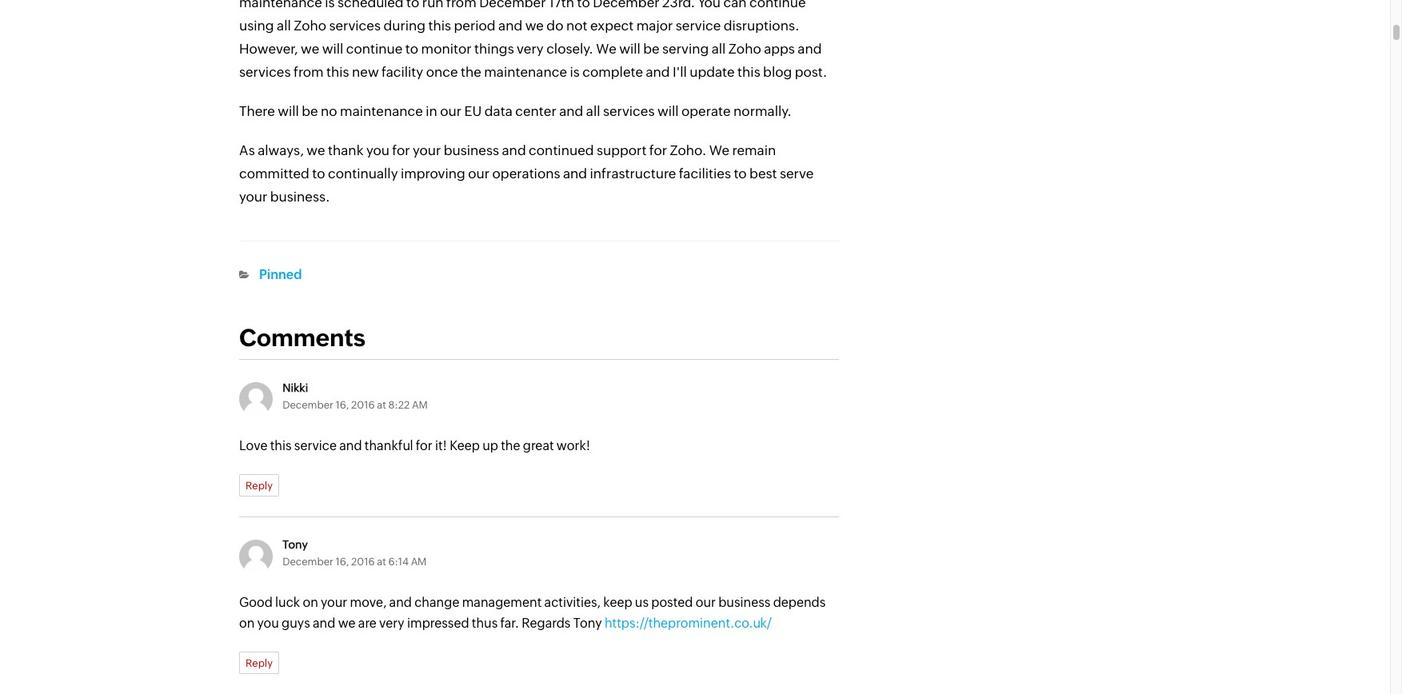 Task type: vqa. For each thing, say whether or not it's contained in the screenshot.
the us
yes



Task type: locate. For each thing, give the bounding box(es) containing it.
your left 'move,'
[[321, 595, 347, 610]]

0 vertical spatial all
[[712, 41, 726, 57]]

0 vertical spatial you
[[366, 142, 389, 158]]

our inside good luck on your move, and change management activities, keep us posted our business depends on you guys and we are very impressed thus far. regards tony
[[696, 595, 716, 610]]

0 horizontal spatial very
[[379, 616, 404, 631]]

1 horizontal spatial all
[[712, 41, 726, 57]]

0 vertical spatial the
[[461, 64, 481, 80]]

thank
[[328, 142, 364, 158]]

we down expect
[[596, 41, 616, 57]]

pinned link
[[259, 267, 302, 282]]

december
[[283, 399, 333, 411], [283, 556, 333, 568]]

1 vertical spatial at
[[377, 556, 386, 568]]

1 16, from the top
[[336, 399, 349, 411]]

0 horizontal spatial business
[[444, 142, 499, 158]]

december down nikki
[[283, 399, 333, 411]]

impressed
[[407, 616, 469, 631]]

1 vertical spatial the
[[501, 438, 520, 453]]

1 horizontal spatial for
[[416, 438, 432, 453]]

2016 left 6:14
[[351, 556, 375, 568]]

on right luck
[[303, 595, 318, 610]]

and right 'move,'
[[389, 595, 412, 610]]

services up support
[[603, 103, 655, 119]]

on down good
[[239, 616, 255, 631]]

2 16, from the top
[[336, 556, 349, 568]]

move,
[[350, 595, 387, 610]]

am
[[412, 399, 428, 411], [411, 556, 427, 568]]

1 horizontal spatial to
[[405, 41, 418, 57]]

0 horizontal spatial service
[[294, 438, 337, 453]]

you
[[366, 142, 389, 158], [257, 616, 279, 631]]

is
[[570, 64, 580, 80]]

thus
[[472, 616, 498, 631]]

1 horizontal spatial on
[[303, 595, 318, 610]]

we inside good luck on your move, and change management activities, keep us posted our business depends on you guys and we are very impressed thus far. regards tony
[[338, 616, 356, 631]]

0 vertical spatial our
[[440, 103, 462, 119]]

0 horizontal spatial our
[[440, 103, 462, 119]]

reply for good luck on your move, and change management activities, keep us posted our business depends on you guys and we are very impressed thus far. regards tony
[[246, 658, 273, 670]]

i'll
[[673, 64, 687, 80]]

2 horizontal spatial our
[[696, 595, 716, 610]]

maintenance down the new
[[340, 103, 423, 119]]

reply down good
[[246, 658, 273, 670]]

0 vertical spatial reply link
[[239, 474, 279, 497]]

0 vertical spatial services
[[239, 64, 291, 80]]

2 horizontal spatial this
[[738, 64, 760, 80]]

1 at from the top
[[377, 399, 386, 411]]

this right love
[[270, 438, 292, 453]]

you down good
[[257, 616, 279, 631]]

2 at from the top
[[377, 556, 386, 568]]

at
[[377, 399, 386, 411], [377, 556, 386, 568]]

0 vertical spatial we
[[596, 41, 616, 57]]

1 vertical spatial reply
[[246, 658, 273, 670]]

will left operate
[[657, 103, 679, 119]]

2 december from the top
[[283, 556, 333, 568]]

am for and
[[411, 556, 427, 568]]

post.
[[795, 64, 827, 80]]

business inside as always, we thank you for your business and continued support for zoho. we remain committed to continually improving our operations and infrastructure facilities to best serve your business.
[[444, 142, 499, 158]]

0 horizontal spatial to
[[312, 166, 325, 182]]

will right there
[[278, 103, 299, 119]]

operate
[[681, 103, 731, 119]]

we inside as always, we thank you for your business and continued support for zoho. we remain committed to continually improving our operations and infrastructure facilities to best serve your business.
[[307, 142, 325, 158]]

tony up luck
[[283, 538, 308, 551]]

reply link down love
[[239, 474, 279, 497]]

business inside good luck on your move, and change management activities, keep us posted our business depends on you guys and we are very impressed thus far. regards tony
[[718, 595, 771, 610]]

there will be no maintenance in our eu data center and all services will operate normally.
[[239, 103, 792, 119]]

the
[[461, 64, 481, 80], [501, 438, 520, 453]]

0 vertical spatial business
[[444, 142, 499, 158]]

16,
[[336, 399, 349, 411], [336, 556, 349, 568]]

1 horizontal spatial very
[[517, 41, 544, 57]]

regards
[[522, 616, 571, 631]]

for for love this service and thankful for it! keep up the great work!
[[416, 438, 432, 453]]

for up improving
[[392, 142, 410, 158]]

to up facility
[[405, 41, 418, 57]]

1 vertical spatial on
[[239, 616, 255, 631]]

1 horizontal spatial services
[[603, 103, 655, 119]]

service up serving
[[676, 18, 721, 34]]

we left are
[[338, 616, 356, 631]]

will up complete
[[619, 41, 641, 57]]

0 vertical spatial be
[[643, 41, 660, 57]]

at for move,
[[377, 556, 386, 568]]

be down major
[[643, 41, 660, 57]]

16, left 6:14
[[336, 556, 349, 568]]

our right in
[[440, 103, 462, 119]]

1 vertical spatial very
[[379, 616, 404, 631]]

love this service and thankful for it! keep up the great work!
[[239, 438, 590, 453]]

we
[[525, 18, 544, 34], [301, 41, 319, 57], [307, 142, 325, 158], [338, 616, 356, 631]]

tony
[[283, 538, 308, 551], [573, 616, 602, 631]]

very
[[517, 41, 544, 57], [379, 616, 404, 631]]

0 horizontal spatial we
[[596, 41, 616, 57]]

maintenance inside we will be serving all zoho apps and services from this new facility once the maintenance is complete and i'll update this blog post.
[[484, 64, 567, 80]]

1 horizontal spatial the
[[501, 438, 520, 453]]

reply down love
[[246, 480, 273, 492]]

you inside good luck on your move, and change management activities, keep us posted our business depends on you guys and we are very impressed thus far. regards tony
[[257, 616, 279, 631]]

this down zoho
[[738, 64, 760, 80]]

will inside we will be serving all zoho apps and services from this new facility once the maintenance is complete and i'll update this blog post.
[[619, 41, 641, 57]]

be left no
[[302, 103, 318, 119]]

2 reply from the top
[[246, 658, 273, 670]]

up
[[482, 438, 498, 453]]

service down december 16, 2016 at 8:22 am
[[294, 438, 337, 453]]

and down 'continued'
[[563, 166, 587, 182]]

16, left 8:22
[[336, 399, 349, 411]]

business left depends
[[718, 595, 771, 610]]

the right once
[[461, 64, 481, 80]]

0 vertical spatial at
[[377, 399, 386, 411]]

2 2016 from the top
[[351, 556, 375, 568]]

1 vertical spatial maintenance
[[340, 103, 423, 119]]

1 horizontal spatial tony
[[573, 616, 602, 631]]

1 reply link from the top
[[239, 474, 279, 497]]

services down however,
[[239, 64, 291, 80]]

1 vertical spatial tony
[[573, 616, 602, 631]]

1 reply from the top
[[246, 480, 273, 492]]

monitor
[[421, 41, 472, 57]]

all up update
[[712, 41, 726, 57]]

0 horizontal spatial the
[[461, 64, 481, 80]]

1 vertical spatial december
[[283, 556, 333, 568]]

https://theprominent.co.uk/ link
[[605, 616, 772, 631]]

continually
[[328, 166, 398, 182]]

reply link for good luck on your move, and change management activities, keep us posted our business depends on you guys and we are very impressed thus far. regards tony
[[239, 652, 279, 674]]

maintenance
[[484, 64, 567, 80], [340, 103, 423, 119]]

1 horizontal spatial we
[[709, 142, 730, 158]]

all down complete
[[586, 103, 600, 119]]

management
[[462, 595, 542, 610]]

this
[[326, 64, 349, 80], [738, 64, 760, 80], [270, 438, 292, 453]]

complete
[[582, 64, 643, 80]]

business
[[444, 142, 499, 158], [718, 595, 771, 610]]

nikki
[[283, 381, 308, 394]]

1 december from the top
[[283, 399, 333, 411]]

and up post.
[[798, 41, 822, 57]]

2 reply link from the top
[[239, 652, 279, 674]]

and right guys
[[313, 616, 335, 631]]

and left "i'll"
[[646, 64, 670, 80]]

you up continually
[[366, 142, 389, 158]]

1 vertical spatial we
[[709, 142, 730, 158]]

1 vertical spatial 16,
[[336, 556, 349, 568]]

1 horizontal spatial maintenance
[[484, 64, 567, 80]]

for
[[392, 142, 410, 158], [649, 142, 667, 158], [416, 438, 432, 453]]

disruptions.
[[724, 18, 799, 34]]

normally.
[[733, 103, 792, 119]]

0 vertical spatial december
[[283, 399, 333, 411]]

on
[[303, 595, 318, 610], [239, 616, 255, 631]]

1 vertical spatial all
[[586, 103, 600, 119]]

am for for
[[412, 399, 428, 411]]

at left 6:14
[[377, 556, 386, 568]]

comments
[[239, 324, 366, 352]]

will up the from
[[322, 41, 343, 57]]

1 horizontal spatial you
[[366, 142, 389, 158]]

our
[[440, 103, 462, 119], [468, 166, 490, 182], [696, 595, 716, 610]]

2 vertical spatial your
[[321, 595, 347, 610]]

to
[[405, 41, 418, 57], [312, 166, 325, 182], [734, 166, 747, 182]]

reply link for love this service and thankful for it! keep up the great work!
[[239, 474, 279, 497]]

1 vertical spatial our
[[468, 166, 490, 182]]

reply link down good
[[239, 652, 279, 674]]

keep
[[450, 438, 480, 453]]

and right center on the left top of page
[[559, 103, 583, 119]]

activities,
[[544, 595, 601, 610]]

1 horizontal spatial business
[[718, 595, 771, 610]]

business.
[[270, 189, 330, 205]]

great
[[523, 438, 554, 453]]

good
[[239, 595, 273, 610]]

1 vertical spatial you
[[257, 616, 279, 631]]

1 vertical spatial services
[[603, 103, 655, 119]]

december for on
[[283, 556, 333, 568]]

we up "facilities"
[[709, 142, 730, 158]]

0 horizontal spatial all
[[586, 103, 600, 119]]

posted
[[651, 595, 693, 610]]

we left thank
[[307, 142, 325, 158]]

0 horizontal spatial be
[[302, 103, 318, 119]]

very right things
[[517, 41, 544, 57]]

0 vertical spatial your
[[413, 142, 441, 158]]

0 horizontal spatial for
[[392, 142, 410, 158]]

our right improving
[[468, 166, 490, 182]]

very right are
[[379, 616, 404, 631]]

2016 left 8:22
[[351, 399, 375, 411]]

keep
[[603, 595, 632, 610]]

are
[[358, 616, 377, 631]]

services inside we will be serving all zoho apps and services from this new facility once the maintenance is complete and i'll update this blog post.
[[239, 64, 291, 80]]

us
[[635, 595, 649, 610]]

tony down activities,
[[573, 616, 602, 631]]

0 horizontal spatial maintenance
[[340, 103, 423, 119]]

1 vertical spatial be
[[302, 103, 318, 119]]

we
[[596, 41, 616, 57], [709, 142, 730, 158]]

we up the from
[[301, 41, 319, 57]]

the right up
[[501, 438, 520, 453]]

maintenance down we do not expect major service disruptions. however, we will continue to monitor things very closely.
[[484, 64, 567, 80]]

all
[[712, 41, 726, 57], [586, 103, 600, 119]]

0 vertical spatial 2016
[[351, 399, 375, 411]]

0 vertical spatial am
[[412, 399, 428, 411]]

and up operations in the left top of the page
[[502, 142, 526, 158]]

1 vertical spatial service
[[294, 438, 337, 453]]

1 vertical spatial reply link
[[239, 652, 279, 674]]

0 vertical spatial tony
[[283, 538, 308, 551]]

your up improving
[[413, 142, 441, 158]]

0 vertical spatial very
[[517, 41, 544, 57]]

december 16, 2016 at 8:22 am link
[[283, 399, 428, 411]]

service
[[676, 18, 721, 34], [294, 438, 337, 453]]

am right 8:22
[[412, 399, 428, 411]]

0 vertical spatial maintenance
[[484, 64, 567, 80]]

2 horizontal spatial for
[[649, 142, 667, 158]]

for left the zoho.
[[649, 142, 667, 158]]

be for no
[[302, 103, 318, 119]]

2016
[[351, 399, 375, 411], [351, 556, 375, 568]]

0 vertical spatial reply
[[246, 480, 273, 492]]

1 horizontal spatial be
[[643, 41, 660, 57]]

2 vertical spatial our
[[696, 595, 716, 610]]

change
[[414, 595, 459, 610]]

0 horizontal spatial you
[[257, 616, 279, 631]]

0 horizontal spatial your
[[239, 189, 267, 205]]

support
[[597, 142, 647, 158]]

2 horizontal spatial your
[[413, 142, 441, 158]]

eu
[[464, 103, 482, 119]]

1 vertical spatial business
[[718, 595, 771, 610]]

1 horizontal spatial our
[[468, 166, 490, 182]]

0 vertical spatial 16,
[[336, 399, 349, 411]]

1 vertical spatial 2016
[[351, 556, 375, 568]]

december 16, 2016 at 6:14 am
[[283, 556, 427, 568]]

1 vertical spatial am
[[411, 556, 427, 568]]

will
[[322, 41, 343, 57], [619, 41, 641, 57], [278, 103, 299, 119], [657, 103, 679, 119]]

business down eu
[[444, 142, 499, 158]]

0 vertical spatial service
[[676, 18, 721, 34]]

0 vertical spatial on
[[303, 595, 318, 610]]

1 2016 from the top
[[351, 399, 375, 411]]

pinned
[[259, 267, 302, 282]]

as always, we thank you for your business and continued support for zoho. we remain committed to continually improving our operations and infrastructure facilities to best serve your business.
[[239, 142, 814, 205]]

am right 6:14
[[411, 556, 427, 568]]

your down committed
[[239, 189, 267, 205]]

2 horizontal spatial to
[[734, 166, 747, 182]]

this left the new
[[326, 64, 349, 80]]

your inside good luck on your move, and change management activities, keep us posted our business depends on you guys and we are very impressed thus far. regards tony
[[321, 595, 347, 610]]

your
[[413, 142, 441, 158], [239, 189, 267, 205], [321, 595, 347, 610]]

we do not expect major service disruptions. however, we will continue to monitor things very closely.
[[239, 18, 799, 57]]

1 horizontal spatial service
[[676, 18, 721, 34]]

services
[[239, 64, 291, 80], [603, 103, 655, 119]]

our up https://theprominent.co.uk/ link at the bottom of the page
[[696, 595, 716, 610]]

be inside we will be serving all zoho apps and services from this new facility once the maintenance is complete and i'll update this blog post.
[[643, 41, 660, 57]]

work!
[[557, 438, 590, 453]]

luck
[[275, 595, 300, 610]]

for left the it!
[[416, 438, 432, 453]]

1 horizontal spatial your
[[321, 595, 347, 610]]

at left 8:22
[[377, 399, 386, 411]]

0 horizontal spatial services
[[239, 64, 291, 80]]

to left best
[[734, 166, 747, 182]]

2016 for move,
[[351, 556, 375, 568]]

do
[[547, 18, 563, 34]]

to up business. on the left top of page
[[312, 166, 325, 182]]

december up luck
[[283, 556, 333, 568]]



Task type: describe. For each thing, give the bounding box(es) containing it.
thankful
[[365, 438, 413, 453]]

from
[[293, 64, 324, 80]]

very inside we do not expect major service disruptions. however, we will continue to monitor things very closely.
[[517, 41, 544, 57]]

tony inside good luck on your move, and change management activities, keep us posted our business depends on you guys and we are very impressed thus far. regards tony
[[573, 616, 602, 631]]

0 horizontal spatial this
[[270, 438, 292, 453]]

we will be serving all zoho apps and services from this new facility once the maintenance is complete and i'll update this blog post.
[[239, 41, 827, 80]]

closely.
[[546, 41, 593, 57]]

once
[[426, 64, 458, 80]]

we inside we will be serving all zoho apps and services from this new facility once the maintenance is complete and i'll update this blog post.
[[596, 41, 616, 57]]

no
[[321, 103, 337, 119]]

for for as always, we thank you for your business and continued support for zoho. we remain committed to continually improving our operations and infrastructure facilities to best serve your business.
[[392, 142, 410, 158]]

continued
[[529, 142, 594, 158]]

at for thankful
[[377, 399, 386, 411]]

service inside we do not expect major service disruptions. however, we will continue to monitor things very closely.
[[676, 18, 721, 34]]

always,
[[258, 142, 304, 158]]

our inside as always, we thank you for your business and continued support for zoho. we remain committed to continually improving our operations and infrastructure facilities to best serve your business.
[[468, 166, 490, 182]]

zoho
[[729, 41, 761, 57]]

things
[[474, 41, 514, 57]]

there
[[239, 103, 275, 119]]

good luck on your move, and change management activities, keep us posted our business depends on you guys and we are very impressed thus far. regards tony
[[239, 595, 826, 631]]

as
[[239, 142, 255, 158]]

16, for your
[[336, 556, 349, 568]]

december 16, 2016 at 6:14 am link
[[283, 556, 427, 568]]

16, for and
[[336, 399, 349, 411]]

depends
[[773, 595, 826, 610]]

folder open image
[[239, 270, 249, 280]]

2016 for thankful
[[351, 399, 375, 411]]

8:22
[[388, 399, 410, 411]]

very inside good luck on your move, and change management activities, keep us posted our business depends on you guys and we are very impressed thus far. regards tony
[[379, 616, 404, 631]]

december for service
[[283, 399, 333, 411]]

all inside we will be serving all zoho apps and services from this new facility once the maintenance is complete and i'll update this blog post.
[[712, 41, 726, 57]]

guys
[[282, 616, 310, 631]]

remain
[[732, 142, 776, 158]]

center
[[515, 103, 556, 119]]

6:14
[[388, 556, 409, 568]]

operations
[[492, 166, 560, 182]]

be for serving
[[643, 41, 660, 57]]

1 vertical spatial your
[[239, 189, 267, 205]]

reply for love this service and thankful for it! keep up the great work!
[[246, 480, 273, 492]]

not
[[566, 18, 587, 34]]

new
[[352, 64, 379, 80]]

major
[[636, 18, 673, 34]]

in
[[426, 103, 437, 119]]

expect
[[590, 18, 634, 34]]

improving
[[401, 166, 465, 182]]

love
[[239, 438, 268, 453]]

0 horizontal spatial tony
[[283, 538, 308, 551]]

data
[[485, 103, 513, 119]]

to inside we do not expect major service disruptions. however, we will continue to monitor things very closely.
[[405, 41, 418, 57]]

serve
[[780, 166, 814, 182]]

and left thankful
[[339, 438, 362, 453]]

december 16, 2016 at 8:22 am
[[283, 399, 428, 411]]

0 horizontal spatial on
[[239, 616, 255, 631]]

we left do
[[525, 18, 544, 34]]

however,
[[239, 41, 298, 57]]

far.
[[500, 616, 519, 631]]

the inside we will be serving all zoho apps and services from this new facility once the maintenance is complete and i'll update this blog post.
[[461, 64, 481, 80]]

zoho.
[[670, 142, 706, 158]]

will inside we do not expect major service disruptions. however, we will continue to monitor things very closely.
[[322, 41, 343, 57]]

update
[[690, 64, 735, 80]]

facilities
[[679, 166, 731, 182]]

1 horizontal spatial this
[[326, 64, 349, 80]]

apps
[[764, 41, 795, 57]]

committed
[[239, 166, 309, 182]]

blog
[[763, 64, 792, 80]]

https://theprominent.co.uk/
[[605, 616, 772, 631]]

best
[[750, 166, 777, 182]]

you inside as always, we thank you for your business and continued support for zoho. we remain committed to continually improving our operations and infrastructure facilities to best serve your business.
[[366, 142, 389, 158]]

facility
[[382, 64, 423, 80]]

it!
[[435, 438, 447, 453]]

continue
[[346, 41, 403, 57]]

serving
[[662, 41, 709, 57]]

we inside as always, we thank you for your business and continued support for zoho. we remain committed to continually improving our operations and infrastructure facilities to best serve your business.
[[709, 142, 730, 158]]

infrastructure
[[590, 166, 676, 182]]



